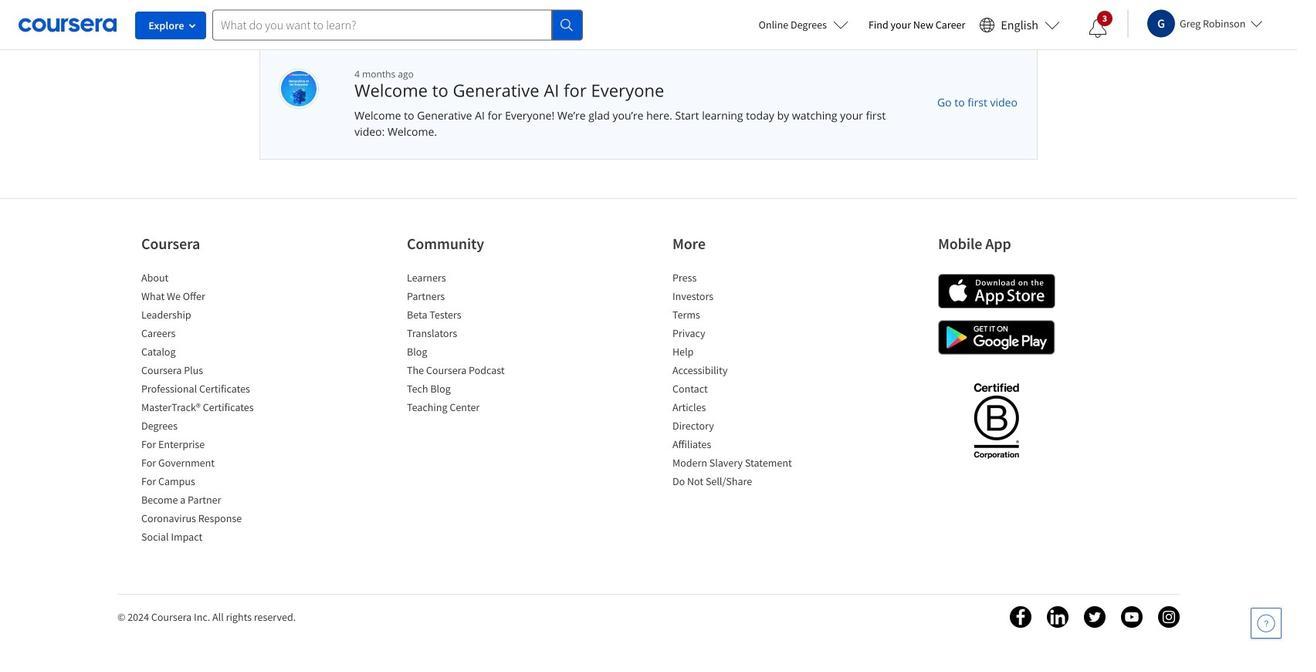 Task type: vqa. For each thing, say whether or not it's contained in the screenshot.
end within the "Button"
no



Task type: locate. For each thing, give the bounding box(es) containing it.
2 horizontal spatial list
[[673, 270, 804, 493]]

1 list from the left
[[141, 270, 273, 548]]

coursera linkedin image
[[1047, 607, 1069, 628]]

get it on google play image
[[938, 320, 1055, 355]]

coursera image
[[19, 13, 117, 37]]

coursera twitter image
[[1084, 607, 1106, 628]]

help center image
[[1257, 615, 1276, 633]]

1 horizontal spatial list
[[407, 270, 538, 418]]

0 horizontal spatial list
[[141, 270, 273, 548]]

download on the app store image
[[938, 274, 1055, 309]]

coursera instagram image
[[1158, 607, 1180, 628]]

list item
[[141, 270, 273, 289], [407, 270, 538, 289], [673, 270, 804, 289], [141, 289, 273, 307], [407, 289, 538, 307], [673, 289, 804, 307], [141, 307, 273, 326], [407, 307, 538, 326], [673, 307, 804, 326], [141, 326, 273, 344], [407, 326, 538, 344], [673, 326, 804, 344], [141, 344, 273, 363], [407, 344, 538, 363], [673, 344, 804, 363], [141, 363, 273, 381], [407, 363, 538, 381], [673, 363, 804, 381], [141, 381, 273, 400], [407, 381, 538, 400], [673, 381, 804, 400], [141, 400, 273, 418], [407, 400, 538, 418], [673, 400, 804, 418], [141, 418, 273, 437], [673, 418, 804, 437], [141, 437, 273, 456], [673, 437, 804, 456], [141, 456, 273, 474], [673, 456, 804, 474], [141, 474, 273, 493], [673, 474, 804, 493], [141, 493, 273, 511], [141, 511, 273, 530], [141, 530, 273, 548]]

None search field
[[212, 10, 583, 41]]

list
[[141, 270, 273, 548], [407, 270, 538, 418], [673, 270, 804, 493]]



Task type: describe. For each thing, give the bounding box(es) containing it.
3 list from the left
[[673, 270, 804, 493]]

coursera facebook image
[[1010, 607, 1032, 628]]

logo of certified b corporation image
[[965, 374, 1028, 467]]

What do you want to learn? text field
[[212, 10, 552, 41]]

2 list from the left
[[407, 270, 538, 418]]

coursera youtube image
[[1121, 607, 1143, 628]]



